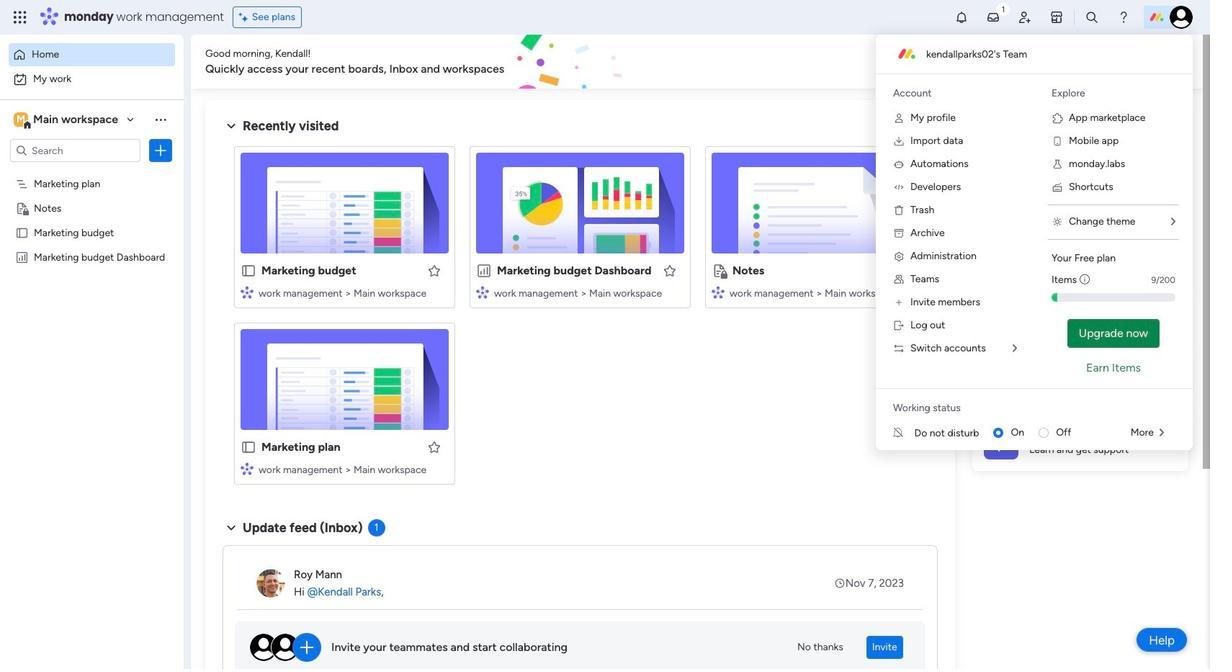 Task type: describe. For each thing, give the bounding box(es) containing it.
0 vertical spatial option
[[9, 43, 175, 66]]

v2 user feedback image
[[984, 53, 995, 70]]

1 horizontal spatial public dashboard image
[[476, 263, 492, 279]]

Search in workspace field
[[30, 142, 120, 159]]

mobile app image
[[1052, 135, 1063, 147]]

templates image image
[[985, 109, 1176, 208]]

options image
[[153, 143, 168, 158]]

add to favorites image for 1st public board image from the bottom of the quick search results list box
[[427, 440, 442, 454]]

invite members image
[[893, 297, 905, 308]]

workspace selection element
[[14, 111, 120, 130]]

change theme image
[[1052, 216, 1063, 228]]

1 vertical spatial option
[[9, 68, 175, 91]]

log out image
[[893, 320, 905, 331]]

0 horizontal spatial public dashboard image
[[15, 250, 29, 264]]

add to favorites image for 1st public board image from the top
[[427, 263, 442, 278]]

archive image
[[893, 228, 905, 239]]

automations image
[[893, 158, 905, 170]]

switch accounts image
[[893, 343, 905, 354]]

my profile image
[[893, 112, 905, 124]]

2 vertical spatial option
[[0, 170, 184, 173]]

roy mann image
[[256, 569, 285, 598]]

1 element
[[368, 519, 385, 537]]

administration image
[[893, 251, 905, 262]]



Task type: locate. For each thing, give the bounding box(es) containing it.
invite members image
[[1018, 10, 1032, 24]]

shortcuts image
[[1052, 182, 1063, 193]]

1 horizontal spatial private board image
[[712, 263, 727, 279]]

notifications image
[[954, 10, 969, 24]]

1 image
[[997, 1, 1010, 17]]

2 horizontal spatial list arrow image
[[1171, 217, 1176, 227]]

0 vertical spatial private board image
[[15, 201, 29, 215]]

2 vertical spatial list arrow image
[[1160, 428, 1164, 438]]

2 add to favorites image from the top
[[427, 440, 442, 454]]

see plans image
[[239, 9, 252, 25]]

search everything image
[[1085, 10, 1099, 24]]

private board image inside quick search results list box
[[712, 263, 727, 279]]

getting started element
[[972, 344, 1188, 402]]

1 public board image from the top
[[241, 263, 256, 279]]

v2 info image
[[1080, 272, 1090, 287]]

1 add to favorites image from the left
[[663, 263, 677, 278]]

import data image
[[893, 135, 905, 147]]

0 vertical spatial public board image
[[241, 263, 256, 279]]

add to favorites image
[[663, 263, 677, 278], [898, 263, 913, 278]]

option
[[9, 43, 175, 66], [9, 68, 175, 91], [0, 170, 184, 173]]

update feed image
[[986, 10, 1000, 24]]

select product image
[[13, 10, 27, 24]]

monday.labs image
[[1052, 158, 1063, 170]]

private board image
[[15, 201, 29, 215], [712, 263, 727, 279]]

1 horizontal spatial list arrow image
[[1160, 428, 1164, 438]]

0 vertical spatial list arrow image
[[1171, 217, 1176, 227]]

kendall parks image
[[1170, 6, 1193, 29]]

workspace image
[[14, 112, 28, 127]]

0 horizontal spatial list arrow image
[[1013, 344, 1017, 354]]

2 public board image from the top
[[241, 439, 256, 455]]

list arrow image
[[1171, 217, 1176, 227], [1013, 344, 1017, 354], [1160, 428, 1164, 438]]

v2 surfce no notifications image
[[893, 425, 914, 440]]

help center element
[[972, 413, 1188, 471]]

1 vertical spatial add to favorites image
[[427, 440, 442, 454]]

1 add to favorites image from the top
[[427, 263, 442, 278]]

public dashboard image
[[15, 250, 29, 264], [476, 263, 492, 279]]

teams image
[[893, 274, 905, 285]]

1 vertical spatial list arrow image
[[1013, 344, 1017, 354]]

0 vertical spatial add to favorites image
[[427, 263, 442, 278]]

public board image
[[15, 225, 29, 239]]

help image
[[1116, 10, 1131, 24]]

1 vertical spatial private board image
[[712, 263, 727, 279]]

quick search results list box
[[223, 135, 938, 502]]

1 horizontal spatial add to favorites image
[[898, 263, 913, 278]]

0 horizontal spatial private board image
[[15, 201, 29, 215]]

close update feed (inbox) image
[[223, 519, 240, 537]]

workspace options image
[[153, 112, 168, 127]]

list arrow image for change theme icon
[[1171, 217, 1176, 227]]

monday marketplace image
[[1049, 10, 1064, 24]]

close recently visited image
[[223, 117, 240, 135]]

add to favorites image
[[427, 263, 442, 278], [427, 440, 442, 454]]

trash image
[[893, 205, 905, 216]]

1 vertical spatial public board image
[[241, 439, 256, 455]]

public board image
[[241, 263, 256, 279], [241, 439, 256, 455]]

developers image
[[893, 182, 905, 193]]

list arrow image for switch accounts icon
[[1013, 344, 1017, 354]]

0 horizontal spatial add to favorites image
[[663, 263, 677, 278]]

list box
[[0, 168, 184, 464]]

2 add to favorites image from the left
[[898, 263, 913, 278]]



Task type: vqa. For each thing, say whether or not it's contained in the screenshot.
top option
yes



